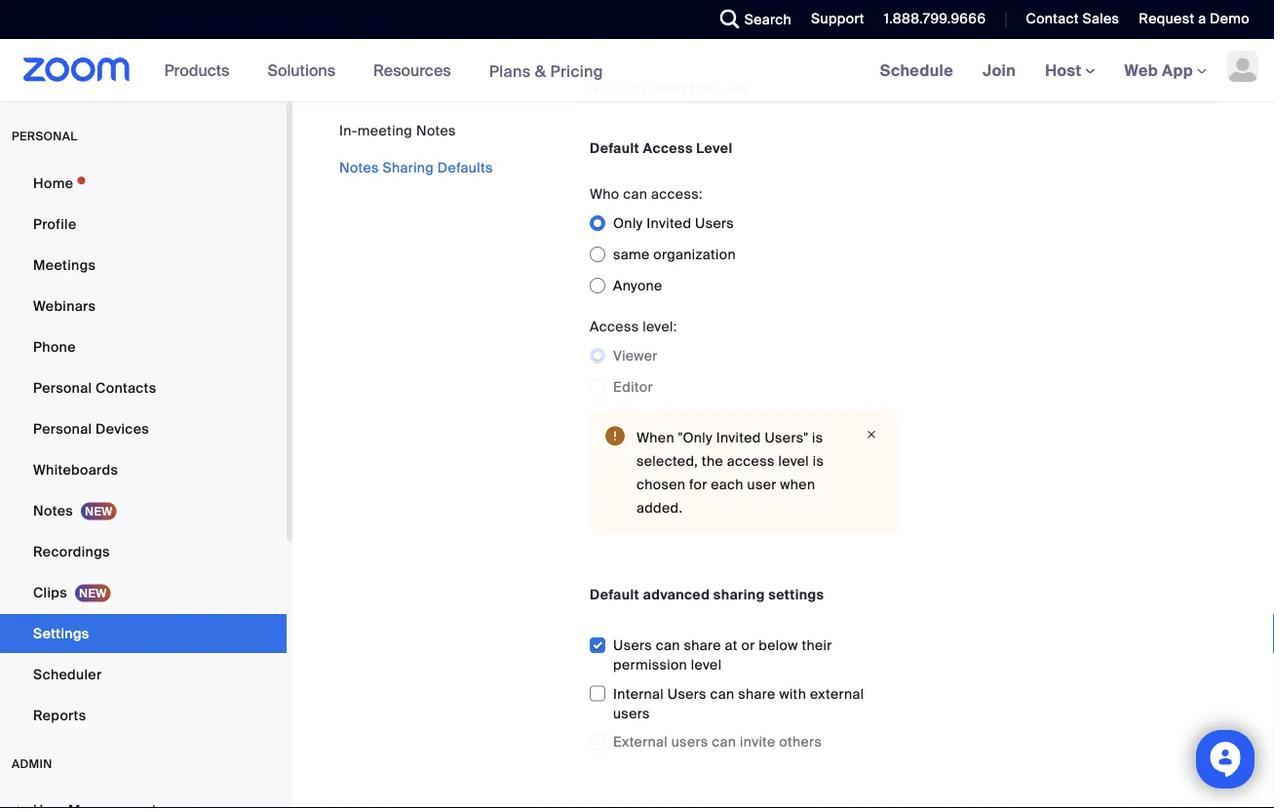 Task type: locate. For each thing, give the bounding box(es) containing it.
in-meeting notes link
[[339, 121, 456, 139]]

users"
[[765, 428, 809, 446]]

level
[[779, 452, 809, 470], [691, 656, 722, 674]]

0 horizontal spatial notes sharing defaults
[[339, 158, 493, 176]]

1 horizontal spatial level
[[779, 452, 809, 470]]

sales
[[1083, 10, 1120, 28]]

personal
[[12, 129, 77, 144]]

notes inside notes sharing defaults element
[[590, 79, 630, 97]]

default
[[590, 139, 640, 157], [590, 585, 640, 603]]

advanced
[[643, 585, 710, 603]]

0 horizontal spatial sharing
[[383, 158, 434, 176]]

0 horizontal spatial level
[[691, 656, 722, 674]]

internal users can share with external users
[[613, 685, 864, 722]]

notes inside the notes 'link'
[[33, 502, 73, 520]]

2 default from the top
[[590, 585, 640, 603]]

notes sharing defaults up 'default access level'
[[590, 79, 748, 97]]

webinars
[[33, 297, 96, 315]]

web
[[1125, 60, 1158, 80]]

share inside users can share at or below their permission level
[[684, 636, 721, 655]]

when "only invited users" is selected, the access level is chosen for each user when added.
[[637, 428, 824, 517]]

personal inside personal contacts link
[[33, 379, 92, 397]]

scheduler link
[[0, 655, 287, 694]]

0 vertical spatial share
[[684, 636, 721, 655]]

0 horizontal spatial share
[[684, 636, 721, 655]]

pricing
[[550, 61, 603, 81]]

a
[[1198, 10, 1206, 28]]

access left level
[[643, 139, 693, 157]]

search button
[[706, 0, 797, 39]]

share left with
[[738, 685, 776, 703]]

access up viewer
[[590, 317, 639, 335]]

1 horizontal spatial defaults
[[690, 79, 748, 97]]

same
[[613, 245, 650, 263]]

notes up the recordings
[[33, 502, 73, 520]]

1 vertical spatial level
[[691, 656, 722, 674]]

chosen
[[637, 475, 686, 493]]

notes
[[590, 79, 630, 97], [416, 121, 456, 139], [339, 158, 379, 176], [33, 502, 73, 520]]

users
[[695, 214, 734, 232], [613, 636, 652, 655], [668, 685, 707, 703]]

can up only
[[623, 185, 648, 203]]

notes sharing defaults down in-meeting notes "link"
[[339, 158, 493, 176]]

1 vertical spatial users
[[613, 636, 652, 655]]

personal
[[33, 379, 92, 397], [33, 420, 92, 438]]

plans
[[489, 61, 531, 81]]

notes sharing defaults
[[590, 79, 748, 97], [339, 158, 493, 176]]

menu item
[[0, 792, 287, 808]]

0 vertical spatial personal
[[33, 379, 92, 397]]

zoom logo image
[[23, 58, 130, 82]]

1 horizontal spatial share
[[738, 685, 776, 703]]

banner
[[0, 39, 1274, 103]]

users up permission
[[613, 636, 652, 655]]

resources
[[374, 60, 451, 80]]

level up when on the right
[[779, 452, 809, 470]]

below
[[759, 636, 798, 655]]

invited up access
[[716, 428, 761, 446]]

sharing
[[634, 79, 687, 97], [383, 158, 434, 176]]

users inside internal users can share with external users
[[668, 685, 707, 703]]

plans & pricing link
[[489, 61, 603, 81], [489, 61, 603, 81]]

2 personal from the top
[[33, 420, 92, 438]]

when
[[780, 475, 816, 493]]

0 horizontal spatial access
[[590, 317, 639, 335]]

personal inside personal devices link
[[33, 420, 92, 438]]

each
[[711, 475, 744, 493]]

0 vertical spatial invited
[[647, 214, 692, 232]]

1 vertical spatial share
[[738, 685, 776, 703]]

0 vertical spatial users
[[613, 704, 650, 722]]

products button
[[164, 39, 238, 101]]

sharing up 'default access level'
[[634, 79, 687, 97]]

0 vertical spatial users
[[695, 214, 734, 232]]

default up the who
[[590, 139, 640, 157]]

can
[[623, 185, 648, 203], [656, 636, 680, 655], [710, 685, 735, 703], [712, 733, 736, 751]]

1 vertical spatial personal
[[33, 420, 92, 438]]

level:
[[643, 317, 677, 335]]

personal down phone
[[33, 379, 92, 397]]

users right external
[[672, 733, 708, 751]]

default left advanced at the right of the page
[[590, 585, 640, 603]]

sharing
[[714, 585, 765, 603]]

whiteboards
[[33, 461, 118, 479]]

users down permission
[[668, 685, 707, 703]]

support
[[811, 10, 865, 28]]

personal up 'whiteboards'
[[33, 420, 92, 438]]

invited down access:
[[647, 214, 692, 232]]

menu bar
[[339, 121, 493, 177]]

1 horizontal spatial access
[[643, 139, 693, 157]]

1 horizontal spatial users
[[672, 733, 708, 751]]

access level: option group
[[590, 340, 899, 402]]

1.888.799.9666 button up "schedule" link
[[884, 10, 986, 28]]

users down internal
[[613, 704, 650, 722]]

can up permission
[[656, 636, 680, 655]]

notes right &
[[590, 79, 630, 97]]

who can access: option group
[[590, 207, 899, 301]]

product information navigation
[[150, 39, 618, 103]]

0 horizontal spatial users
[[613, 704, 650, 722]]

1 default from the top
[[590, 139, 640, 157]]

meeting
[[358, 121, 413, 139]]

users
[[613, 704, 650, 722], [672, 733, 708, 751]]

defaults
[[690, 79, 748, 97], [438, 158, 493, 176]]

1 horizontal spatial invited
[[716, 428, 761, 446]]

home link
[[0, 164, 287, 203]]

schedule link
[[866, 39, 968, 101]]

1.888.799.9666 button
[[870, 0, 991, 39], [884, 10, 986, 28]]

0 horizontal spatial defaults
[[438, 158, 493, 176]]

profile link
[[0, 205, 287, 244]]

is up when on the right
[[813, 452, 824, 470]]

users can share at or below their permission level
[[613, 636, 832, 674]]

0 vertical spatial defaults
[[690, 79, 748, 97]]

recordings link
[[0, 532, 287, 571]]

notes sharing defaults link
[[339, 158, 493, 176]]

meetings link
[[0, 246, 287, 285]]

in-meeting notes
[[339, 121, 456, 139]]

default for default access level
[[590, 139, 640, 157]]

2 vertical spatial users
[[668, 685, 707, 703]]

level inside users can share at or below their permission level
[[691, 656, 722, 674]]

personal menu menu
[[0, 164, 287, 737]]

1 vertical spatial defaults
[[438, 158, 493, 176]]

1 personal from the top
[[33, 379, 92, 397]]

access
[[643, 139, 693, 157], [590, 317, 639, 335]]

right image
[[14, 804, 25, 808]]

sharing down in-meeting notes in the left top of the page
[[383, 158, 434, 176]]

for
[[689, 475, 707, 493]]

"only
[[678, 428, 713, 446]]

default advanced sharing settings
[[590, 585, 824, 603]]

share left 'at'
[[684, 636, 721, 655]]

selected,
[[637, 452, 698, 470]]

web app button
[[1125, 60, 1207, 80]]

web app
[[1125, 60, 1193, 80]]

users inside internal users can share with external users
[[613, 704, 650, 722]]

1 vertical spatial invited
[[716, 428, 761, 446]]

can left invite in the bottom of the page
[[712, 733, 736, 751]]

defaults up level
[[690, 79, 748, 97]]

0 vertical spatial sharing
[[634, 79, 687, 97]]

1 vertical spatial default
[[590, 585, 640, 603]]

0 vertical spatial notes sharing defaults
[[590, 79, 748, 97]]

is
[[812, 428, 823, 446], [813, 452, 824, 470]]

level up internal users can share with external users
[[691, 656, 722, 674]]

profile picture image
[[1228, 51, 1259, 82]]

0 vertical spatial access
[[643, 139, 693, 157]]

search
[[745, 10, 792, 28]]

host
[[1045, 60, 1086, 80]]

host button
[[1045, 60, 1095, 80]]

0 vertical spatial default
[[590, 139, 640, 157]]

contact sales link
[[1012, 0, 1125, 39], [1026, 10, 1120, 28]]

request a demo link
[[1125, 0, 1274, 39], [1139, 10, 1250, 28]]

share
[[684, 636, 721, 655], [738, 685, 776, 703]]

level inside when "only invited users" is selected, the access level is chosen for each user when added.
[[779, 452, 809, 470]]

0 horizontal spatial invited
[[647, 214, 692, 232]]

access:
[[651, 185, 703, 203]]

users inside the who can access: option group
[[695, 214, 734, 232]]

1 vertical spatial access
[[590, 317, 639, 335]]

users up 'organization'
[[695, 214, 734, 232]]

1 vertical spatial users
[[672, 733, 708, 751]]

support link
[[797, 0, 870, 39], [811, 10, 865, 28]]

can down users can share at or below their permission level
[[710, 685, 735, 703]]

can inside users can share at or below their permission level
[[656, 636, 680, 655]]

invited
[[647, 214, 692, 232], [716, 428, 761, 446]]

1 vertical spatial is
[[813, 452, 824, 470]]

join
[[983, 60, 1016, 80]]

is right users"
[[812, 428, 823, 446]]

admin
[[12, 757, 52, 772]]

external
[[810, 685, 864, 703]]

0 vertical spatial level
[[779, 452, 809, 470]]

defaults down in-meeting notes in the left top of the page
[[438, 158, 493, 176]]

when "only invited users" is selected, the access level is chosen for each user when added. alert
[[590, 410, 899, 535]]

menu bar containing in-meeting notes
[[339, 121, 493, 177]]



Task type: vqa. For each thing, say whether or not it's contained in the screenshot.
right icon in the User Management menu item
no



Task type: describe. For each thing, give the bounding box(es) containing it.
banner containing products
[[0, 39, 1274, 103]]

1.888.799.9666
[[884, 10, 986, 28]]

contact sales
[[1026, 10, 1120, 28]]

app
[[1162, 60, 1193, 80]]

invited inside the who can access: option group
[[647, 214, 692, 232]]

personal contacts
[[33, 379, 156, 397]]

warning image
[[605, 426, 625, 445]]

resources button
[[374, 39, 460, 101]]

when
[[637, 428, 675, 446]]

0 vertical spatial is
[[812, 428, 823, 446]]

user
[[747, 475, 777, 493]]

internal
[[613, 685, 664, 703]]

clips
[[33, 584, 67, 602]]

at
[[725, 636, 738, 655]]

meetings navigation
[[866, 39, 1274, 103]]

invite
[[740, 733, 776, 751]]

external users can invite others
[[613, 733, 822, 751]]

level for at
[[691, 656, 722, 674]]

recordings
[[33, 543, 110, 561]]

personal contacts link
[[0, 369, 287, 408]]

same organization
[[613, 245, 736, 263]]

can inside internal users can share with external users
[[710, 685, 735, 703]]

anyone
[[613, 276, 663, 294]]

share inside internal users can share with external users
[[738, 685, 776, 703]]

personal devices link
[[0, 410, 287, 449]]

reports
[[33, 706, 86, 724]]

join link
[[968, 39, 1031, 101]]

1 horizontal spatial notes sharing defaults
[[590, 79, 748, 97]]

access
[[727, 452, 775, 470]]

invited inside when "only invited users" is selected, the access level is chosen for each user when added.
[[716, 428, 761, 446]]

notes link
[[0, 491, 287, 530]]

defaults inside menu bar
[[438, 158, 493, 176]]

whiteboards link
[[0, 450, 287, 489]]

external
[[613, 733, 668, 751]]

notes down in-
[[339, 158, 379, 176]]

notes sharing defaults element
[[578, 74, 1223, 779]]

request a demo
[[1139, 10, 1250, 28]]

level
[[696, 139, 733, 157]]

organization
[[654, 245, 736, 263]]

1 horizontal spatial sharing
[[634, 79, 687, 97]]

plans & pricing
[[489, 61, 603, 81]]

editor
[[613, 378, 653, 396]]

clips link
[[0, 573, 287, 612]]

level for users"
[[779, 452, 809, 470]]

solutions button
[[268, 39, 344, 101]]

default access level
[[590, 139, 733, 157]]

products
[[164, 60, 230, 80]]

schedule
[[880, 60, 954, 80]]

personal for personal devices
[[33, 420, 92, 438]]

with
[[779, 685, 807, 703]]

reports link
[[0, 696, 287, 735]]

meetings
[[33, 256, 96, 274]]

contacts
[[96, 379, 156, 397]]

contact
[[1026, 10, 1079, 28]]

1.888.799.9666 button up schedule on the top
[[870, 0, 991, 39]]

who
[[590, 185, 620, 203]]

only invited users
[[613, 214, 734, 232]]

settings
[[769, 585, 824, 603]]

home
[[33, 174, 73, 192]]

their
[[802, 636, 832, 655]]

1 vertical spatial notes sharing defaults
[[339, 158, 493, 176]]

1 vertical spatial sharing
[[383, 158, 434, 176]]

who can access:
[[590, 185, 703, 203]]

access level:
[[590, 317, 677, 335]]

settings link
[[0, 614, 287, 653]]

permission
[[613, 656, 687, 674]]

phone link
[[0, 328, 287, 367]]

viewer
[[613, 346, 658, 364]]

added.
[[637, 499, 683, 517]]

profile
[[33, 215, 76, 233]]

personal devices
[[33, 420, 149, 438]]

webinars link
[[0, 287, 287, 326]]

personal for personal contacts
[[33, 379, 92, 397]]

close image
[[860, 426, 883, 443]]

default for default advanced sharing settings
[[590, 585, 640, 603]]

phone
[[33, 338, 76, 356]]

notes up notes sharing defaults link
[[416, 121, 456, 139]]

others
[[779, 733, 822, 751]]

or
[[742, 636, 755, 655]]

solutions
[[268, 60, 335, 80]]

request
[[1139, 10, 1195, 28]]

in-
[[339, 121, 358, 139]]

users inside users can share at or below their permission level
[[613, 636, 652, 655]]



